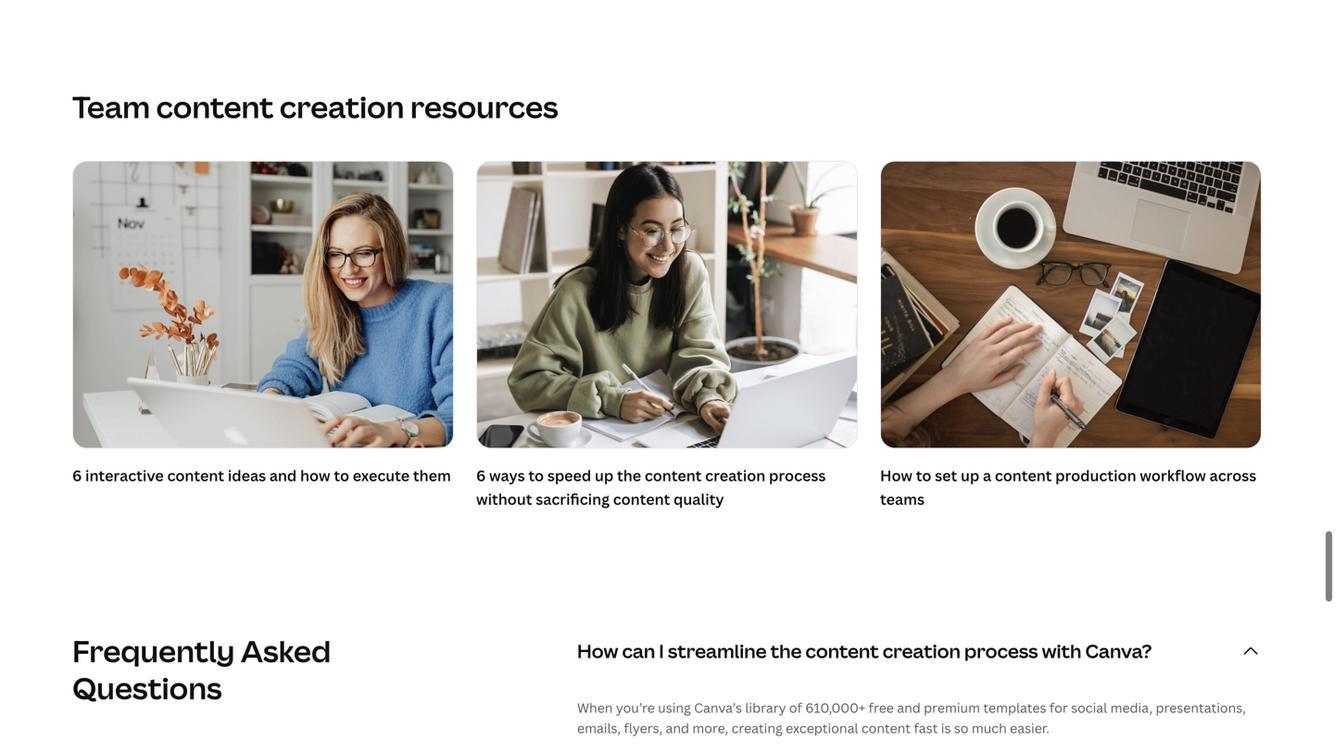 Task type: vqa. For each thing, say whether or not it's contained in the screenshot.
execute
yes



Task type: describe. For each thing, give the bounding box(es) containing it.
6 ways to speed up the content creation process without sacrificing content quality link
[[476, 161, 858, 515]]

when you're using canva's library of 610,000+ free and premium templates for social media, presentations, emails, flyers, and more, creating exceptional content fast is so much easier.
[[577, 699, 1246, 737]]

with
[[1042, 638, 1082, 664]]

team content creation resources
[[72, 87, 558, 127]]

how can i streamline the content creation process with canva?
[[577, 638, 1152, 664]]

is
[[941, 719, 951, 737]]

the inside the how can i streamline the content creation process with canva? dropdown button
[[771, 638, 802, 664]]

asked
[[241, 631, 331, 671]]

without
[[476, 489, 532, 509]]

process inside dropdown button
[[965, 638, 1038, 664]]

production
[[1056, 466, 1137, 486]]

1 horizontal spatial and
[[666, 719, 689, 737]]

speed
[[547, 466, 591, 486]]

up inside 6 ways to speed up the content creation process without sacrificing content quality
[[595, 466, 614, 486]]

flyers,
[[624, 719, 663, 737]]

media,
[[1111, 699, 1153, 717]]

610,000+
[[806, 699, 866, 717]]

how
[[300, 466, 330, 486]]

6 for 6 ways to speed up the content creation process without sacrificing content quality
[[476, 466, 486, 486]]

free
[[869, 699, 894, 717]]

teams
[[880, 489, 925, 509]]

canva's
[[694, 699, 742, 717]]

image only image for production
[[881, 162, 1261, 448]]

much
[[972, 719, 1007, 737]]

0 horizontal spatial and
[[269, 466, 297, 486]]

the inside 6 ways to speed up the content creation process without sacrificing content quality
[[617, 466, 641, 486]]

canva?
[[1086, 638, 1152, 664]]

frequently
[[72, 631, 235, 671]]

easier.
[[1010, 719, 1050, 737]]

set
[[935, 466, 957, 486]]

ways
[[489, 466, 525, 486]]

up inside how to set up a content production workflow across teams
[[961, 466, 980, 486]]

so
[[954, 719, 969, 737]]

premium
[[924, 699, 980, 717]]

fast
[[914, 719, 938, 737]]

when
[[577, 699, 613, 717]]

process inside 6 ways to speed up the content creation process without sacrificing content quality
[[769, 466, 826, 486]]

templates
[[983, 699, 1047, 717]]

quality
[[674, 489, 724, 509]]

resources
[[410, 87, 558, 127]]

emails,
[[577, 719, 621, 737]]

across
[[1210, 466, 1257, 486]]

streamline
[[668, 638, 767, 664]]

social
[[1071, 699, 1107, 717]]



Task type: locate. For each thing, give the bounding box(es) containing it.
2 up from the left
[[961, 466, 980, 486]]

6 left interactive on the bottom left of page
[[72, 466, 82, 486]]

how can i streamline the content creation process with canva? button
[[577, 618, 1262, 685]]

1 to from the left
[[334, 466, 349, 486]]

image only image for content
[[477, 162, 857, 448]]

0 horizontal spatial image only image
[[477, 162, 857, 448]]

and left how
[[269, 466, 297, 486]]

1 vertical spatial and
[[897, 699, 921, 717]]

0 vertical spatial and
[[269, 466, 297, 486]]

2 vertical spatial and
[[666, 719, 689, 737]]

a
[[983, 466, 992, 486]]

content
[[156, 87, 274, 127], [167, 466, 224, 486], [645, 466, 702, 486], [995, 466, 1052, 486], [613, 489, 670, 509], [806, 638, 879, 664], [862, 719, 911, 737]]

1 horizontal spatial image only image
[[881, 162, 1261, 448]]

how to set up a content production workflow across teams link
[[880, 161, 1262, 515]]

1 vertical spatial the
[[771, 638, 802, 664]]

1 horizontal spatial how
[[880, 466, 913, 486]]

the up of
[[771, 638, 802, 664]]

1 vertical spatial process
[[965, 638, 1038, 664]]

how for how to set up a content production workflow across teams
[[880, 466, 913, 486]]

1 horizontal spatial creation
[[705, 466, 766, 486]]

how inside dropdown button
[[577, 638, 618, 664]]

to left set
[[916, 466, 932, 486]]

2 horizontal spatial to
[[916, 466, 932, 486]]

0 vertical spatial the
[[617, 466, 641, 486]]

more,
[[693, 719, 728, 737]]

up right 'speed'
[[595, 466, 614, 486]]

and up fast
[[897, 699, 921, 717]]

content inside dropdown button
[[806, 638, 879, 664]]

2 vertical spatial creation
[[883, 638, 961, 664]]

1 horizontal spatial the
[[771, 638, 802, 664]]

image only image
[[477, 162, 857, 448], [881, 162, 1261, 448]]

the
[[617, 466, 641, 486], [771, 638, 802, 664]]

1 6 from the left
[[72, 466, 82, 486]]

1 horizontal spatial up
[[961, 466, 980, 486]]

2 horizontal spatial and
[[897, 699, 921, 717]]

to right how
[[334, 466, 349, 486]]

0 vertical spatial process
[[769, 466, 826, 486]]

0 horizontal spatial 6
[[72, 466, 82, 486]]

designing with canva image
[[73, 162, 453, 448]]

6 interactive content ideas and how to execute them
[[72, 466, 451, 486]]

to inside how to set up a content production workflow across teams
[[916, 466, 932, 486]]

1 horizontal spatial 6
[[476, 466, 486, 486]]

ideas
[[228, 466, 266, 486]]

presentations,
[[1156, 699, 1246, 717]]

1 horizontal spatial process
[[965, 638, 1038, 664]]

frequently asked questions
[[72, 631, 331, 708]]

how to set up a content production workflow across teams
[[880, 466, 1257, 509]]

0 horizontal spatial how
[[577, 638, 618, 664]]

to right ways
[[529, 466, 544, 486]]

to inside 6 ways to speed up the content creation process without sacrificing content quality
[[529, 466, 544, 486]]

how for how can i streamline the content creation process with canva?
[[577, 638, 618, 664]]

i
[[659, 638, 664, 664]]

0 horizontal spatial to
[[334, 466, 349, 486]]

and
[[269, 466, 297, 486], [897, 699, 921, 717], [666, 719, 689, 737]]

0 horizontal spatial up
[[595, 466, 614, 486]]

0 horizontal spatial process
[[769, 466, 826, 486]]

0 horizontal spatial creation
[[280, 87, 404, 127]]

how
[[880, 466, 913, 486], [577, 638, 618, 664]]

6 ways to speed up the content creation process without sacrificing content quality
[[476, 466, 826, 509]]

creating
[[732, 719, 783, 737]]

6
[[72, 466, 82, 486], [476, 466, 486, 486]]

questions
[[72, 668, 222, 708]]

creation
[[280, 87, 404, 127], [705, 466, 766, 486], [883, 638, 961, 664]]

creation inside 6 ways to speed up the content creation process without sacrificing content quality
[[705, 466, 766, 486]]

content inside how to set up a content production workflow across teams
[[995, 466, 1052, 486]]

0 vertical spatial how
[[880, 466, 913, 486]]

up
[[595, 466, 614, 486], [961, 466, 980, 486]]

1 vertical spatial creation
[[705, 466, 766, 486]]

interactive
[[85, 466, 164, 486]]

to
[[334, 466, 349, 486], [529, 466, 544, 486], [916, 466, 932, 486]]

for
[[1050, 699, 1068, 717]]

of
[[789, 699, 802, 717]]

6 interactive content ideas and how to execute them link
[[72, 161, 454, 491]]

2 image only image from the left
[[881, 162, 1261, 448]]

process
[[769, 466, 826, 486], [965, 638, 1038, 664]]

0 vertical spatial creation
[[280, 87, 404, 127]]

image only image inside how to set up a content production workflow across teams link
[[881, 162, 1261, 448]]

up left a in the right of the page
[[961, 466, 980, 486]]

creation inside dropdown button
[[883, 638, 961, 664]]

you're
[[616, 699, 655, 717]]

workflow
[[1140, 466, 1206, 486]]

1 horizontal spatial to
[[529, 466, 544, 486]]

1 image only image from the left
[[477, 162, 857, 448]]

how up teams
[[880, 466, 913, 486]]

3 to from the left
[[916, 466, 932, 486]]

content inside when you're using canva's library of 610,000+ free and premium templates for social media, presentations, emails, flyers, and more, creating exceptional content fast is so much easier.
[[862, 719, 911, 737]]

sacrificing
[[536, 489, 610, 509]]

2 6 from the left
[[476, 466, 486, 486]]

exceptional
[[786, 719, 859, 737]]

can
[[622, 638, 655, 664]]

how left can
[[577, 638, 618, 664]]

6 for 6 interactive content ideas and how to execute them
[[72, 466, 82, 486]]

6 inside 6 ways to speed up the content creation process without sacrificing content quality
[[476, 466, 486, 486]]

and down using
[[666, 719, 689, 737]]

1 vertical spatial how
[[577, 638, 618, 664]]

them
[[413, 466, 451, 486]]

2 horizontal spatial creation
[[883, 638, 961, 664]]

team
[[72, 87, 150, 127]]

1 up from the left
[[595, 466, 614, 486]]

the right 'speed'
[[617, 466, 641, 486]]

6 left ways
[[476, 466, 486, 486]]

2 to from the left
[[529, 466, 544, 486]]

0 horizontal spatial the
[[617, 466, 641, 486]]

using
[[658, 699, 691, 717]]

image only image inside 6 ways to speed up the content creation process without sacrificing content quality link
[[477, 162, 857, 448]]

how inside how to set up a content production workflow across teams
[[880, 466, 913, 486]]

execute
[[353, 466, 410, 486]]

library
[[745, 699, 786, 717]]



